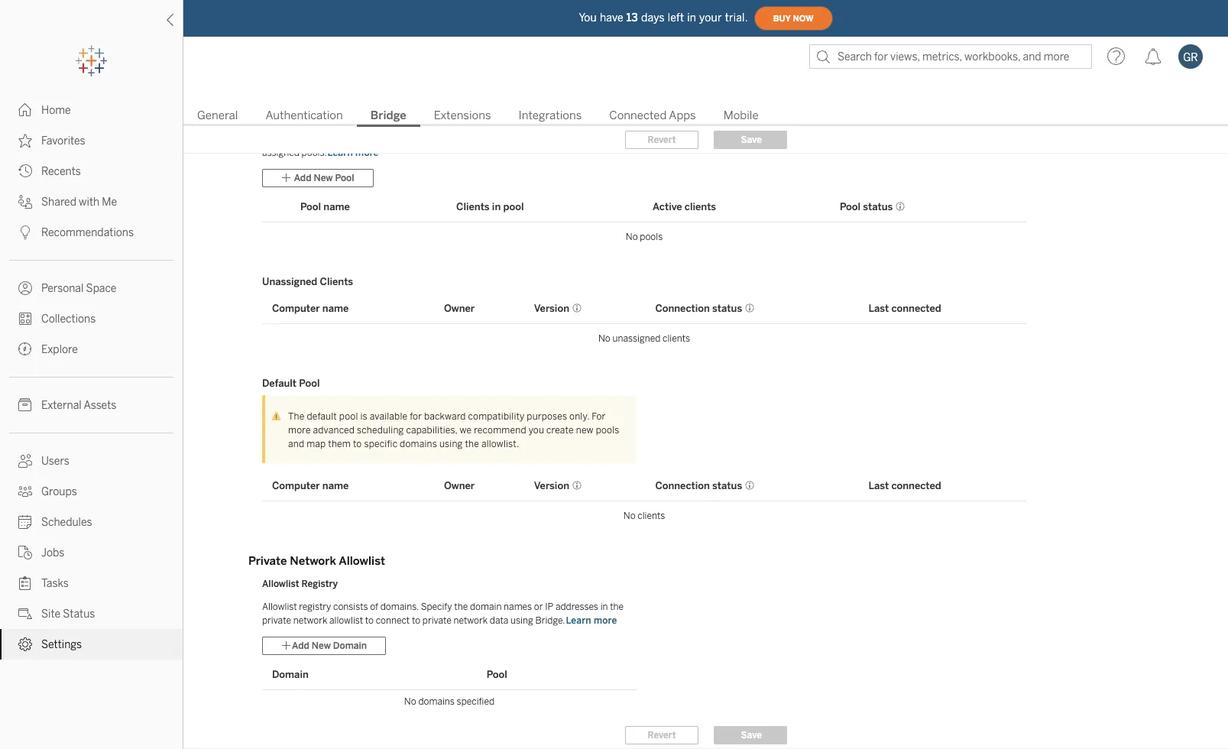 Task type: vqa. For each thing, say whether or not it's contained in the screenshot.
2nd Connection from the top of the main content containing General
yes



Task type: describe. For each thing, give the bounding box(es) containing it.
private
[[248, 554, 287, 568]]

last for no clients
[[869, 480, 889, 491]]

0 horizontal spatial learn more link
[[327, 147, 380, 159]]

by text only_f5he34f image for explore
[[18, 342, 32, 356]]

domains.
[[380, 602, 419, 612]]

you have 13 days left in your trial.
[[579, 11, 748, 24]]

name for no clients
[[322, 480, 349, 491]]

external assets
[[41, 399, 116, 412]]

sub-spaces tab list
[[183, 107, 1228, 127]]

advanced
[[313, 425, 355, 436]]

by text only_f5he34f image for external assets
[[18, 398, 32, 412]]

favorites
[[41, 135, 85, 148]]

or
[[534, 602, 543, 612]]

computer for no unassigned clients
[[272, 302, 320, 314]]

by text only_f5he34f image for settings
[[18, 638, 32, 651]]

space
[[86, 282, 117, 295]]

the
[[288, 411, 305, 422]]

by text only_f5he34f image for jobs
[[18, 546, 32, 560]]

groups link
[[0, 476, 183, 507]]

more for the learn more 'link' to the left
[[356, 148, 379, 158]]

domain
[[470, 602, 502, 612]]

me
[[102, 196, 117, 209]]

more inside the default pool is available for backward compatibility purposes only. for more advanced scheduling capabilities, we recommend you create new pools and map them to specific domains using the allowlist.
[[288, 425, 311, 436]]

assets
[[84, 399, 116, 412]]

1 horizontal spatial learn
[[566, 615, 591, 626]]

pool for pool name
[[300, 201, 321, 212]]

home
[[41, 104, 71, 117]]

distributes
[[323, 134, 368, 144]]

personal
[[41, 282, 84, 295]]

available
[[370, 411, 408, 422]]

pool for pool
[[487, 669, 507, 680]]

connection status for no clients
[[655, 480, 742, 491]]

1 vertical spatial clients
[[320, 276, 353, 287]]

pool for default
[[339, 411, 358, 422]]

unassigned
[[262, 276, 317, 287]]

using inside the default pool is available for backward compatibility purposes only. for more advanced scheduling capabilities, we recommend you create new pools and map them to specific domains using the allowlist.
[[439, 439, 463, 450]]

owner for no clients
[[444, 480, 475, 491]]

unassigned
[[613, 333, 661, 344]]

recents link
[[0, 156, 183, 187]]

new
[[576, 425, 594, 436]]

refreshes
[[469, 134, 508, 144]]

connected for no unassigned clients
[[892, 302, 942, 314]]

revert for 1st revert button from the bottom
[[648, 730, 676, 741]]

cloud
[[297, 134, 321, 144]]

clients inside the tableau cloud distributes live queries and extract refreshes across bridge clients within assigned pools.
[[570, 134, 597, 144]]

0 vertical spatial learn
[[328, 148, 353, 158]]

connected apps
[[610, 109, 696, 122]]

left
[[668, 11, 684, 24]]

last connected for no clients
[[869, 480, 942, 491]]

external assets link
[[0, 390, 183, 420]]

names
[[504, 602, 532, 612]]

recommendations
[[41, 226, 134, 239]]

addresses
[[556, 602, 599, 612]]

network
[[290, 554, 336, 568]]

recommend
[[474, 425, 527, 436]]

navigation panel element
[[0, 46, 183, 660]]

for
[[410, 411, 422, 422]]

consists
[[333, 602, 368, 612]]

with
[[79, 196, 100, 209]]

explore
[[41, 343, 78, 356]]

no for no unassigned clients
[[599, 333, 611, 344]]

bridge inside the tableau cloud distributes live queries and extract refreshes across bridge clients within assigned pools.
[[540, 134, 568, 144]]

map
[[307, 439, 326, 450]]

unassigned clients
[[262, 276, 353, 287]]

buy now button
[[754, 6, 833, 31]]

1 vertical spatial domains
[[418, 696, 455, 707]]

0 vertical spatial allowlist
[[339, 554, 385, 568]]

capabilities,
[[406, 425, 458, 436]]

1 vertical spatial learn more link
[[565, 615, 618, 627]]

tableau cloud distributes live queries and extract refreshes across bridge clients within assigned pools.
[[262, 134, 625, 158]]

personal space
[[41, 282, 117, 295]]

revert for 1st revert button from the top of the main content containing general
[[648, 135, 676, 145]]

the right addresses
[[610, 602, 624, 612]]

and inside the default pool is available for backward compatibility purposes only. for more advanced scheduling capabilities, we recommend you create new pools and map them to specific domains using the allowlist.
[[288, 439, 304, 450]]

pool for pool status
[[840, 201, 861, 212]]

no domains specified
[[404, 696, 495, 707]]

shared
[[41, 196, 76, 209]]

groups
[[41, 485, 77, 498]]

allowlist for registry
[[262, 602, 297, 612]]

connect
[[376, 615, 410, 626]]

connection status for no unassigned clients
[[655, 302, 742, 314]]

private network allowlist
[[248, 554, 385, 568]]

active clients
[[653, 201, 716, 212]]

registry
[[299, 602, 331, 612]]

default
[[307, 411, 337, 422]]

by text only_f5he34f image for recents
[[18, 164, 32, 178]]

in inside allowlist registry consists of domains. specify the domain names or ip addresses in the private network allowlist to connect to private network data using bridge.
[[601, 602, 608, 612]]

by text only_f5he34f image for schedules
[[18, 515, 32, 529]]

schedules link
[[0, 507, 183, 537]]

authentication
[[266, 109, 343, 122]]

now
[[793, 13, 814, 23]]

assigned
[[262, 148, 300, 158]]

version for no unassigned clients
[[534, 302, 569, 314]]

clients in pool
[[456, 201, 524, 212]]

is
[[360, 411, 368, 422]]

data
[[490, 615, 509, 626]]

pool name
[[300, 201, 350, 212]]

site status
[[41, 608, 95, 621]]

default
[[262, 378, 297, 389]]

status
[[63, 608, 95, 621]]

home link
[[0, 95, 183, 125]]

connection for no unassigned clients
[[655, 302, 710, 314]]

by text only_f5he34f image for favorites
[[18, 134, 32, 148]]

domain
[[272, 669, 309, 680]]

collections link
[[0, 303, 183, 334]]

of
[[370, 602, 378, 612]]

registry
[[302, 579, 338, 589]]

connected for no clients
[[892, 480, 942, 491]]

users
[[41, 455, 69, 468]]

extract
[[438, 134, 467, 144]]

by text only_f5he34f image for groups
[[18, 485, 32, 498]]

owner for no unassigned clients
[[444, 302, 475, 314]]

2 revert button from the top
[[625, 726, 699, 745]]

jobs
[[41, 547, 64, 560]]

domains inside the default pool is available for backward compatibility purposes only. for more advanced scheduling capabilities, we recommend you create new pools and map them to specific domains using the allowlist.
[[400, 439, 437, 450]]

status for no clients
[[713, 480, 742, 491]]

scheduling
[[357, 425, 404, 436]]

apps
[[669, 109, 696, 122]]

trial.
[[725, 11, 748, 24]]

no for no pools
[[626, 232, 638, 242]]

days
[[641, 11, 665, 24]]

computer name for no unassigned clients
[[272, 302, 349, 314]]

allowlist.
[[482, 439, 519, 450]]

settings link
[[0, 629, 183, 660]]

explore link
[[0, 334, 183, 365]]



Task type: locate. For each thing, give the bounding box(es) containing it.
clients
[[456, 201, 490, 212], [320, 276, 353, 287]]

1 vertical spatial owner
[[444, 480, 475, 491]]

1 vertical spatial last connected
[[869, 480, 942, 491]]

specified
[[457, 696, 495, 707]]

learn more for bottommost the learn more 'link'
[[566, 615, 617, 626]]

live
[[370, 134, 384, 144]]

by text only_f5he34f image inside site status link
[[18, 607, 32, 621]]

by text only_f5he34f image for personal space
[[18, 281, 32, 295]]

network
[[293, 615, 327, 626], [454, 615, 488, 626]]

personal space link
[[0, 273, 183, 303]]

you
[[529, 425, 544, 436]]

by text only_f5he34f image left collections
[[18, 312, 32, 326]]

by text only_f5he34f image left site
[[18, 607, 32, 621]]

pools down active
[[640, 232, 663, 242]]

1 horizontal spatial using
[[511, 615, 533, 626]]

2 connection status from the top
[[655, 480, 742, 491]]

1 vertical spatial bridge
[[540, 134, 568, 144]]

learn more down addresses
[[566, 615, 617, 626]]

computer down map
[[272, 480, 320, 491]]

0 vertical spatial connection
[[655, 302, 710, 314]]

more down the
[[288, 425, 311, 436]]

1 by text only_f5he34f image from the top
[[18, 103, 32, 117]]

by text only_f5he34f image left groups
[[18, 485, 32, 498]]

1 vertical spatial more
[[288, 425, 311, 436]]

pool down "across"
[[503, 201, 524, 212]]

allowlist down allowlist registry
[[262, 602, 297, 612]]

by text only_f5he34f image for collections
[[18, 312, 32, 326]]

2 vertical spatial name
[[322, 480, 349, 491]]

by text only_f5he34f image left shared
[[18, 195, 32, 209]]

by text only_f5he34f image inside jobs link
[[18, 546, 32, 560]]

1 vertical spatial using
[[511, 615, 533, 626]]

by text only_f5he34f image for tasks
[[18, 576, 32, 590]]

1 revert from the top
[[648, 135, 676, 145]]

learn more link down addresses
[[565, 615, 618, 627]]

1 horizontal spatial learn more link
[[565, 615, 618, 627]]

1 version from the top
[[534, 302, 569, 314]]

and
[[420, 134, 435, 144], [288, 439, 304, 450]]

0 horizontal spatial using
[[439, 439, 463, 450]]

0 horizontal spatial to
[[353, 439, 362, 450]]

1 vertical spatial pool
[[339, 411, 358, 422]]

by text only_f5he34f image for users
[[18, 454, 32, 468]]

0 vertical spatial computer name
[[272, 302, 349, 314]]

1 connected from the top
[[892, 302, 942, 314]]

allowlist registry consists of domains. specify the domain names or ip addresses in the private network allowlist to connect to private network data using bridge.
[[262, 602, 624, 626]]

warning image
[[271, 411, 282, 421]]

0 horizontal spatial bridge
[[371, 109, 406, 122]]

allowlist down private
[[262, 579, 299, 589]]

0 vertical spatial and
[[420, 134, 435, 144]]

using down we
[[439, 439, 463, 450]]

by text only_f5he34f image left tasks on the bottom of page
[[18, 576, 32, 590]]

to down of
[[365, 615, 374, 626]]

6 by text only_f5he34f image from the top
[[18, 515, 32, 529]]

0 vertical spatial pool
[[503, 201, 524, 212]]

by text only_f5he34f image for home
[[18, 103, 32, 117]]

2 last connected from the top
[[869, 480, 942, 491]]

by text only_f5he34f image for recommendations
[[18, 226, 32, 239]]

allowlist
[[329, 615, 363, 626]]

by text only_f5he34f image inside shared with me link
[[18, 195, 32, 209]]

1 horizontal spatial pool
[[503, 201, 524, 212]]

allowlist up the "consists"
[[339, 554, 385, 568]]

by text only_f5he34f image left the recommendations
[[18, 226, 32, 239]]

learn more
[[328, 148, 379, 158], [566, 615, 617, 626]]

status
[[863, 201, 893, 212], [713, 302, 742, 314], [713, 480, 742, 491]]

default pool
[[262, 378, 320, 389]]

create
[[547, 425, 574, 436]]

1 horizontal spatial private
[[423, 615, 452, 626]]

by text only_f5he34f image inside 'recommendations' 'link'
[[18, 226, 32, 239]]

no clients
[[624, 511, 665, 521]]

1 vertical spatial connected
[[892, 480, 942, 491]]

recommendations link
[[0, 217, 183, 248]]

by text only_f5he34f image inside 'external assets' link
[[18, 398, 32, 412]]

tasks
[[41, 577, 69, 590]]

by text only_f5he34f image inside personal space link
[[18, 281, 32, 295]]

0 horizontal spatial in
[[492, 201, 501, 212]]

and left map
[[288, 439, 304, 450]]

in
[[687, 11, 697, 24], [492, 201, 501, 212], [601, 602, 608, 612]]

2 vertical spatial in
[[601, 602, 608, 612]]

0 horizontal spatial more
[[288, 425, 311, 436]]

learn more down 'distributes'
[[328, 148, 379, 158]]

computer name
[[272, 302, 349, 314], [272, 480, 349, 491]]

the down we
[[465, 439, 479, 450]]

and left extract
[[420, 134, 435, 144]]

pools
[[640, 232, 663, 242], [596, 425, 620, 436]]

no unassigned clients
[[599, 333, 690, 344]]

1 connection status from the top
[[655, 302, 742, 314]]

2 vertical spatial status
[[713, 480, 742, 491]]

0 vertical spatial clients
[[456, 201, 490, 212]]

0 vertical spatial version
[[534, 302, 569, 314]]

revert
[[648, 135, 676, 145], [648, 730, 676, 741]]

private
[[262, 615, 291, 626], [423, 615, 452, 626]]

name down pools.
[[324, 201, 350, 212]]

in right addresses
[[601, 602, 608, 612]]

by text only_f5he34f image left the personal
[[18, 281, 32, 295]]

private down allowlist registry
[[262, 615, 291, 626]]

connection status up no unassigned clients
[[655, 302, 742, 314]]

2 version from the top
[[534, 480, 569, 491]]

1 vertical spatial computer name
[[272, 480, 349, 491]]

0 horizontal spatial private
[[262, 615, 291, 626]]

by text only_f5he34f image inside "favorites" 'link'
[[18, 134, 32, 148]]

last connected for no unassigned clients
[[869, 302, 942, 314]]

1 vertical spatial allowlist
[[262, 579, 299, 589]]

0 vertical spatial pools
[[640, 232, 663, 242]]

by text only_f5he34f image left recents
[[18, 164, 32, 178]]

by text only_f5he34f image inside explore link
[[18, 342, 32, 356]]

general
[[197, 109, 238, 122]]

have
[[600, 11, 624, 24]]

clients down the tableau cloud distributes live queries and extract refreshes across bridge clients within assigned pools.
[[456, 201, 490, 212]]

main content containing general
[[183, 0, 1228, 749]]

status for no unassigned clients
[[713, 302, 742, 314]]

bridge down integrations
[[540, 134, 568, 144]]

shared with me link
[[0, 187, 183, 217]]

no for no clients
[[624, 511, 636, 521]]

1 connection from the top
[[655, 302, 710, 314]]

by text only_f5he34f image
[[18, 134, 32, 148], [18, 195, 32, 209], [18, 312, 32, 326], [18, 342, 32, 356], [18, 485, 32, 498], [18, 515, 32, 529], [18, 576, 32, 590], [18, 638, 32, 651]]

pools down the for
[[596, 425, 620, 436]]

pools.
[[302, 148, 327, 158]]

computer for no clients
[[272, 480, 320, 491]]

1 vertical spatial status
[[713, 302, 742, 314]]

clients
[[570, 134, 597, 144], [685, 201, 716, 212], [663, 333, 690, 344], [638, 511, 665, 521]]

more for bottommost the learn more 'link'
[[594, 615, 617, 626]]

2 revert from the top
[[648, 730, 676, 741]]

0 vertical spatial in
[[687, 11, 697, 24]]

connection status
[[655, 302, 742, 314], [655, 480, 742, 491]]

no
[[626, 232, 638, 242], [599, 333, 611, 344], [624, 511, 636, 521], [404, 696, 416, 707]]

3 by text only_f5he34f image from the top
[[18, 226, 32, 239]]

0 vertical spatial connection status
[[655, 302, 742, 314]]

connected
[[892, 302, 942, 314], [892, 480, 942, 491]]

by text only_f5he34f image inside home link
[[18, 103, 32, 117]]

0 vertical spatial learn more
[[328, 148, 379, 158]]

by text only_f5he34f image inside recents link
[[18, 164, 32, 178]]

0 horizontal spatial network
[[293, 615, 327, 626]]

1 last from the top
[[869, 302, 889, 314]]

2 horizontal spatial to
[[412, 615, 421, 626]]

jobs link
[[0, 537, 183, 568]]

by text only_f5he34f image left settings
[[18, 638, 32, 651]]

1 vertical spatial learn
[[566, 615, 591, 626]]

name down the them
[[322, 480, 349, 491]]

domains down "capabilities,"
[[400, 439, 437, 450]]

name down unassigned clients
[[322, 302, 349, 314]]

navigation containing general
[[183, 104, 1228, 127]]

network down domain
[[454, 615, 488, 626]]

site
[[41, 608, 60, 621]]

0 vertical spatial computer
[[272, 302, 320, 314]]

1 owner from the top
[[444, 302, 475, 314]]

connection for no clients
[[655, 480, 710, 491]]

purposes
[[527, 411, 567, 422]]

main content
[[183, 0, 1228, 749]]

by text only_f5he34f image left schedules
[[18, 515, 32, 529]]

by text only_f5he34f image for site status
[[18, 607, 32, 621]]

to right the them
[[353, 439, 362, 450]]

1 horizontal spatial bridge
[[540, 134, 568, 144]]

by text only_f5he34f image left the jobs
[[18, 546, 32, 560]]

by text only_f5he34f image left external
[[18, 398, 32, 412]]

4 by text only_f5he34f image from the top
[[18, 342, 32, 356]]

domains
[[400, 439, 437, 450], [418, 696, 455, 707]]

connected
[[610, 109, 667, 122]]

you
[[579, 11, 597, 24]]

computer
[[272, 302, 320, 314], [272, 480, 320, 491]]

computer name down unassigned clients
[[272, 302, 349, 314]]

1 computer from the top
[[272, 302, 320, 314]]

Search for views, metrics, workbooks, and more text field
[[810, 44, 1092, 69]]

the default pool is available for backward compatibility purposes only. for more advanced scheduling capabilities, we recommend you create new pools and map them to specific domains using the allowlist.
[[288, 411, 620, 450]]

pool for in
[[503, 201, 524, 212]]

allowlist for registry
[[262, 579, 299, 589]]

your
[[700, 11, 722, 24]]

1 vertical spatial revert
[[648, 730, 676, 741]]

tasks link
[[0, 568, 183, 599]]

learn more link down 'distributes'
[[327, 147, 380, 159]]

1 vertical spatial and
[[288, 439, 304, 450]]

1 revert button from the top
[[625, 131, 699, 149]]

1 horizontal spatial more
[[356, 148, 379, 158]]

6 by text only_f5he34f image from the top
[[18, 454, 32, 468]]

learn
[[328, 148, 353, 158], [566, 615, 591, 626]]

shared with me
[[41, 196, 117, 209]]

2 computer from the top
[[272, 480, 320, 491]]

1 horizontal spatial network
[[454, 615, 488, 626]]

by text only_f5he34f image left users
[[18, 454, 32, 468]]

by text only_f5he34f image inside settings link
[[18, 638, 32, 651]]

by text only_f5he34f image inside tasks link
[[18, 576, 32, 590]]

more down live at the left
[[356, 148, 379, 158]]

2 connection from the top
[[655, 480, 710, 491]]

1 horizontal spatial clients
[[456, 201, 490, 212]]

1 network from the left
[[293, 615, 327, 626]]

1 vertical spatial last
[[869, 480, 889, 491]]

bridge
[[371, 109, 406, 122], [540, 134, 568, 144]]

1 horizontal spatial learn more
[[566, 615, 617, 626]]

2 by text only_f5he34f image from the top
[[18, 195, 32, 209]]

2 computer name from the top
[[272, 480, 349, 491]]

0 horizontal spatial clients
[[320, 276, 353, 287]]

and inside the tableau cloud distributes live queries and extract refreshes across bridge clients within assigned pools.
[[420, 134, 435, 144]]

0 vertical spatial status
[[863, 201, 893, 212]]

0 vertical spatial revert
[[648, 135, 676, 145]]

1 computer name from the top
[[272, 302, 349, 314]]

1 by text only_f5he34f image from the top
[[18, 134, 32, 148]]

version for no clients
[[534, 480, 569, 491]]

in down refreshes
[[492, 201, 501, 212]]

by text only_f5he34f image inside collections link
[[18, 312, 32, 326]]

no pools
[[626, 232, 663, 242]]

to inside the default pool is available for backward compatibility purposes only. for more advanced scheduling capabilities, we recommend you create new pools and map them to specific domains using the allowlist.
[[353, 439, 362, 450]]

connection up no unassigned clients
[[655, 302, 710, 314]]

pool
[[503, 201, 524, 212], [339, 411, 358, 422]]

bridge up live at the left
[[371, 109, 406, 122]]

1 vertical spatial pools
[[596, 425, 620, 436]]

2 horizontal spatial more
[[594, 615, 617, 626]]

main navigation. press the up and down arrow keys to access links. element
[[0, 95, 183, 660]]

last for no unassigned clients
[[869, 302, 889, 314]]

computer down the unassigned
[[272, 302, 320, 314]]

1 vertical spatial in
[[492, 201, 501, 212]]

by text only_f5he34f image inside schedules link
[[18, 515, 32, 529]]

no for no domains specified
[[404, 696, 416, 707]]

external
[[41, 399, 82, 412]]

pools inside the default pool is available for backward compatibility purposes only. for more advanced scheduling capabilities, we recommend you create new pools and map them to specific domains using the allowlist.
[[596, 425, 620, 436]]

0 horizontal spatial pool
[[339, 411, 358, 422]]

1 vertical spatial connection status
[[655, 480, 742, 491]]

private down specify
[[423, 615, 452, 626]]

0 horizontal spatial pools
[[596, 425, 620, 436]]

0 vertical spatial revert button
[[625, 131, 699, 149]]

2 vertical spatial allowlist
[[262, 602, 297, 612]]

navigation
[[183, 104, 1228, 127]]

5 by text only_f5he34f image from the top
[[18, 398, 32, 412]]

backward
[[424, 411, 466, 422]]

0 vertical spatial connected
[[892, 302, 942, 314]]

more down addresses
[[594, 615, 617, 626]]

name for no unassigned clients
[[322, 302, 349, 314]]

by text only_f5he34f image for shared with me
[[18, 195, 32, 209]]

site status link
[[0, 599, 183, 629]]

the right specify
[[454, 602, 468, 612]]

2 connected from the top
[[892, 480, 942, 491]]

7 by text only_f5he34f image from the top
[[18, 576, 32, 590]]

by text only_f5he34f image inside 'groups' link
[[18, 485, 32, 498]]

tableau
[[262, 134, 295, 144]]

0 vertical spatial bridge
[[371, 109, 406, 122]]

0 vertical spatial more
[[356, 148, 379, 158]]

1 vertical spatial computer
[[272, 480, 320, 491]]

0 vertical spatial last
[[869, 302, 889, 314]]

1 last connected from the top
[[869, 302, 942, 314]]

favorites link
[[0, 125, 183, 156]]

the inside the default pool is available for backward compatibility purposes only. for more advanced scheduling capabilities, we recommend you create new pools and map them to specific domains using the allowlist.
[[465, 439, 479, 450]]

by text only_f5he34f image left home
[[18, 103, 32, 117]]

collections
[[41, 313, 96, 326]]

3 by text only_f5he34f image from the top
[[18, 312, 32, 326]]

2 network from the left
[[454, 615, 488, 626]]

0 horizontal spatial and
[[288, 439, 304, 450]]

0 vertical spatial learn more link
[[327, 147, 380, 159]]

recents
[[41, 165, 81, 178]]

using down names
[[511, 615, 533, 626]]

learn more link
[[327, 147, 380, 159], [565, 615, 618, 627]]

to down domains.
[[412, 615, 421, 626]]

0 vertical spatial name
[[324, 201, 350, 212]]

2 last from the top
[[869, 480, 889, 491]]

owner
[[444, 302, 475, 314], [444, 480, 475, 491]]

domains left specified
[[418, 696, 455, 707]]

network down the registry
[[293, 615, 327, 626]]

0 vertical spatial owner
[[444, 302, 475, 314]]

connection status up no clients
[[655, 480, 742, 491]]

2 by text only_f5he34f image from the top
[[18, 164, 32, 178]]

0 vertical spatial last connected
[[869, 302, 942, 314]]

in right the left
[[687, 11, 697, 24]]

settings
[[41, 638, 82, 651]]

0 horizontal spatial learn
[[328, 148, 353, 158]]

learn down 'distributes'
[[328, 148, 353, 158]]

0 horizontal spatial learn more
[[328, 148, 379, 158]]

1 horizontal spatial to
[[365, 615, 374, 626]]

5 by text only_f5he34f image from the top
[[18, 485, 32, 498]]

pool
[[300, 201, 321, 212], [840, 201, 861, 212], [299, 378, 320, 389], [487, 669, 507, 680]]

1 vertical spatial version
[[534, 480, 569, 491]]

ip
[[545, 602, 554, 612]]

1 horizontal spatial pools
[[640, 232, 663, 242]]

by text only_f5he34f image
[[18, 103, 32, 117], [18, 164, 32, 178], [18, 226, 32, 239], [18, 281, 32, 295], [18, 398, 32, 412], [18, 454, 32, 468], [18, 546, 32, 560], [18, 607, 32, 621]]

allowlist
[[339, 554, 385, 568], [262, 579, 299, 589], [262, 602, 297, 612]]

learn more for the learn more 'link' to the left
[[328, 148, 379, 158]]

1 horizontal spatial in
[[601, 602, 608, 612]]

8 by text only_f5he34f image from the top
[[18, 638, 32, 651]]

1 private from the left
[[262, 615, 291, 626]]

13
[[627, 11, 638, 24]]

1 vertical spatial learn more
[[566, 615, 617, 626]]

1 horizontal spatial and
[[420, 134, 435, 144]]

using inside allowlist registry consists of domains. specify the domain names or ip addresses in the private network allowlist to connect to private network data using bridge.
[[511, 615, 533, 626]]

we
[[460, 425, 472, 436]]

4 by text only_f5he34f image from the top
[[18, 281, 32, 295]]

computer name for no clients
[[272, 480, 349, 491]]

8 by text only_f5he34f image from the top
[[18, 607, 32, 621]]

2 private from the left
[[423, 615, 452, 626]]

0 vertical spatial using
[[439, 439, 463, 450]]

7 by text only_f5he34f image from the top
[[18, 546, 32, 560]]

2 owner from the top
[[444, 480, 475, 491]]

across
[[510, 134, 538, 144]]

2 horizontal spatial in
[[687, 11, 697, 24]]

for
[[592, 411, 606, 422]]

clients right the unassigned
[[320, 276, 353, 287]]

active
[[653, 201, 682, 212]]

revert button
[[625, 131, 699, 149], [625, 726, 699, 745]]

pool left is
[[339, 411, 358, 422]]

allowlist inside allowlist registry consists of domains. specify the domain names or ip addresses in the private network allowlist to connect to private network data using bridge.
[[262, 602, 297, 612]]

by text only_f5he34f image inside users 'link'
[[18, 454, 32, 468]]

1 vertical spatial connection
[[655, 480, 710, 491]]

2 vertical spatial more
[[594, 615, 617, 626]]

extensions
[[434, 109, 491, 122]]

by text only_f5he34f image left explore
[[18, 342, 32, 356]]

compatibility
[[468, 411, 525, 422]]

computer name down map
[[272, 480, 349, 491]]

by text only_f5he34f image left favorites in the top of the page
[[18, 134, 32, 148]]

0 vertical spatial domains
[[400, 439, 437, 450]]

learn down addresses
[[566, 615, 591, 626]]

connection up no clients
[[655, 480, 710, 491]]

pool inside the default pool is available for backward compatibility purposes only. for more advanced scheduling capabilities, we recommend you create new pools and map them to specific domains using the allowlist.
[[339, 411, 358, 422]]

1 vertical spatial name
[[322, 302, 349, 314]]

1 vertical spatial revert button
[[625, 726, 699, 745]]

bridge inside sub-spaces 'tab list'
[[371, 109, 406, 122]]



